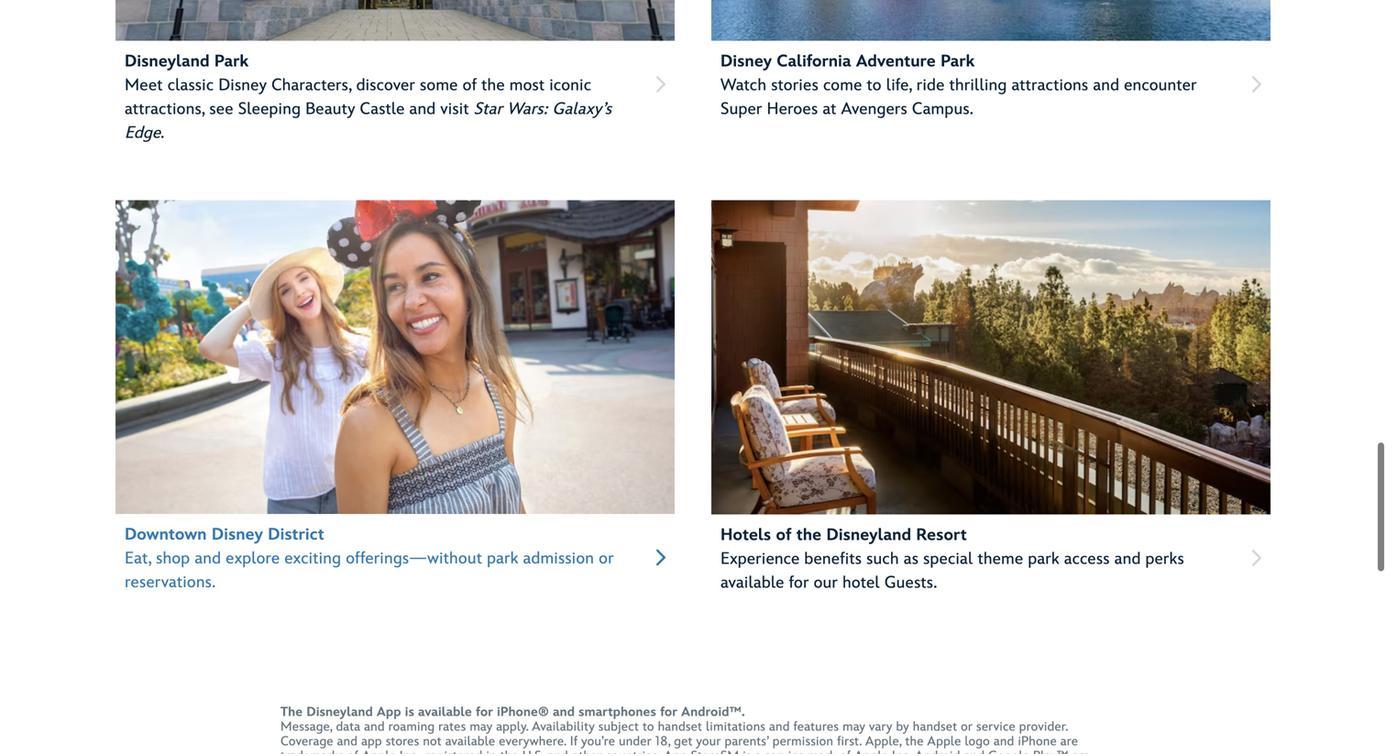 Task type: describe. For each thing, give the bounding box(es) containing it.
play™
[[1034, 750, 1070, 755]]

and right logo
[[994, 735, 1015, 750]]

eat,
[[125, 550, 151, 569]]

life,
[[887, 75, 912, 95]]

logo
[[965, 735, 991, 750]]

0 horizontal spatial for
[[476, 706, 493, 721]]

subject
[[599, 720, 639, 735]]

provider.
[[1020, 720, 1069, 735]]

0 horizontal spatial service
[[765, 750, 805, 755]]

inc.
[[892, 750, 912, 755]]

coverage
[[281, 735, 334, 750]]

the
[[281, 706, 303, 721]]

android™.
[[682, 706, 746, 721]]

park inside hotels of the disneyland resort experience benefits such as special theme park access and perks available for our hotel guests.
[[1029, 550, 1060, 570]]

disney inside disney california adventure park watch stories come to life, ride thrilling attractions and encounter super heroes at avengers campus.
[[721, 52, 772, 71]]

1 vertical spatial is
[[743, 750, 752, 755]]

perks
[[1146, 550, 1185, 570]]

registered
[[426, 750, 483, 755]]

disney california adventure park watch stories come to life, ride thrilling attractions and encounter super heroes at avengers campus.
[[721, 52, 1198, 119]]

you're
[[582, 735, 616, 750]]

and inside disney california adventure park watch stories come to life, ride thrilling attractions and encounter super heroes at avengers campus.
[[1094, 75, 1120, 95]]

a
[[755, 750, 762, 755]]

disney inside downtown disney district eat, shop and explore exciting offerings—without park admission or reservations.
[[212, 526, 263, 546]]

.
[[161, 123, 165, 143]]

discover
[[356, 75, 416, 95]]

of inside meet classic disney characters, discover some of the most iconic attractions, see sleeping beauty castle and visit
[[463, 75, 477, 95]]

apple,
[[866, 735, 902, 750]]

available inside hotels of the disneyland resort experience benefits such as special theme park access and perks available for our hotel guests.
[[721, 574, 785, 594]]

and inside downtown disney district eat, shop and explore exciting offerings—without park admission or reservations.
[[195, 550, 221, 569]]

0 vertical spatial app
[[377, 706, 401, 721]]

visit
[[441, 99, 469, 119]]

2 handset from the left
[[913, 720, 958, 735]]

countries.
[[606, 750, 661, 755]]

disneyland park
[[125, 52, 249, 71]]

0 vertical spatial is
[[405, 706, 415, 721]]

the inside meet classic disney characters, discover some of the most iconic attractions, see sleeping beauty castle and visit
[[482, 75, 505, 95]]

attractions,
[[125, 99, 205, 119]]

1 handset from the left
[[658, 720, 703, 735]]

data
[[336, 720, 361, 735]]

smartphones
[[579, 706, 657, 721]]

downtown disney district eat, shop and explore exciting offerings—without park admission or reservations.
[[125, 526, 614, 593]]

get
[[674, 735, 693, 750]]

are
[[1061, 735, 1079, 750]]

the disneyland app is available for iphone® and smartphones for android™. message, data and roaming rates may apply. availability subject to handset limitations and features may vary by handset or service provider. coverage and app stores not available everywhere. if you're under 18, get your parents' permission first. apple, the apple logo and iphone are trademarks of apple inc., registered in the u.s. and other countries. app storesm is a service mark of apple inc. android and google play™ a
[[281, 706, 1091, 755]]

guests.
[[885, 574, 938, 594]]

come
[[824, 75, 863, 95]]

permission
[[773, 735, 834, 750]]

avengers
[[842, 99, 908, 119]]

and inside hotels of the disneyland resort experience benefits such as special theme park access and perks available for our hotel guests.
[[1115, 550, 1142, 570]]

attractions
[[1012, 75, 1089, 95]]

adventure
[[857, 52, 936, 71]]

first.
[[838, 735, 862, 750]]

inc.,
[[400, 750, 422, 755]]

admission
[[523, 550, 595, 569]]

resort
[[917, 526, 968, 546]]

18,
[[656, 735, 671, 750]]

everywhere.
[[499, 735, 567, 750]]

1 park from the left
[[215, 52, 249, 71]]

star wars: galaxy's edge
[[125, 99, 612, 143]]

features
[[794, 720, 839, 735]]

exciting
[[285, 550, 341, 569]]

most
[[510, 75, 545, 95]]

iconic
[[550, 75, 592, 95]]

by
[[897, 720, 910, 735]]

hotel
[[843, 574, 880, 594]]

and left if
[[548, 750, 568, 755]]

theme
[[978, 550, 1024, 570]]

thrilling
[[950, 75, 1008, 95]]

access
[[1065, 550, 1110, 570]]

disneyland inside hotels of the disneyland resort experience benefits such as special theme park access and perks available for our hotel guests.
[[827, 526, 912, 546]]

hotels of the disneyland resort experience benefits such as special theme park access and perks available for our hotel guests.
[[721, 526, 1185, 594]]

trademarks
[[281, 750, 344, 755]]

0 horizontal spatial apple
[[362, 750, 396, 755]]

castle
[[360, 99, 405, 119]]

downtown
[[125, 526, 207, 546]]

to inside the disneyland app is available for iphone® and smartphones for android™. message, data and roaming rates may apply. availability subject to handset limitations and features may vary by handset or service provider. coverage and app stores not available everywhere. if you're under 18, get your parents' permission first. apple, the apple logo and iphone are trademarks of apple inc., registered in the u.s. and other countries. app storesm is a service mark of apple inc. android and google play™ a
[[643, 720, 655, 735]]

apply.
[[496, 720, 529, 735]]

if
[[570, 735, 578, 750]]

to inside disney california adventure park watch stories come to life, ride thrilling attractions and encounter super heroes at avengers campus.
[[867, 75, 882, 95]]

under
[[619, 735, 652, 750]]

and right data on the bottom left of page
[[364, 720, 385, 735]]

1 horizontal spatial for
[[661, 706, 678, 721]]

in
[[486, 750, 497, 755]]

special
[[924, 550, 974, 570]]

vary
[[870, 720, 893, 735]]

roaming
[[389, 720, 435, 735]]

hotels
[[721, 526, 772, 546]]

limitations
[[706, 720, 766, 735]]



Task type: locate. For each thing, give the bounding box(es) containing it.
1 vertical spatial disney
[[219, 75, 267, 95]]

encounter
[[1125, 75, 1198, 95]]

0 horizontal spatial handset
[[658, 720, 703, 735]]

available up not
[[418, 706, 472, 721]]

park up see
[[215, 52, 249, 71]]

storesm
[[691, 750, 740, 755]]

2 vertical spatial disneyland
[[307, 706, 373, 721]]

campus.
[[913, 99, 974, 119]]

available
[[721, 574, 785, 594], [418, 706, 472, 721], [446, 735, 496, 750]]

and left the encounter
[[1094, 75, 1120, 95]]

and left app
[[337, 735, 358, 750]]

park right "theme"
[[1029, 550, 1060, 570]]

android
[[915, 750, 961, 755]]

or right by
[[961, 720, 973, 735]]

1 horizontal spatial handset
[[913, 720, 958, 735]]

1 vertical spatial app
[[664, 750, 688, 755]]

availability
[[532, 720, 595, 735]]

shop
[[156, 550, 190, 569]]

0 horizontal spatial is
[[405, 706, 415, 721]]

0 horizontal spatial may
[[470, 720, 493, 735]]

disneyland up app
[[307, 706, 373, 721]]

ride
[[917, 75, 945, 95]]

disney up the explore
[[212, 526, 263, 546]]

wars:
[[507, 99, 548, 119]]

handset
[[658, 720, 703, 735], [913, 720, 958, 735]]

1 horizontal spatial or
[[961, 720, 973, 735]]

1 vertical spatial service
[[765, 750, 805, 755]]

see
[[210, 99, 234, 119]]

google
[[989, 750, 1030, 755]]

1 may from the left
[[470, 720, 493, 735]]

california
[[777, 52, 852, 71]]

watch
[[721, 75, 767, 95]]

2 women walking through a courtyard in the downtown disney district image
[[94, 188, 697, 527]]

benefits
[[805, 550, 862, 570]]

park
[[487, 550, 519, 569], [1029, 550, 1060, 570]]

the inside hotels of the disneyland resort experience benefits such as special theme park access and perks available for our hotel guests.
[[797, 526, 822, 546]]

classic
[[168, 75, 214, 95]]

the up benefits
[[797, 526, 822, 546]]

galaxy's
[[553, 99, 612, 119]]

meet
[[125, 75, 163, 95]]

disney
[[721, 52, 772, 71], [219, 75, 267, 95], [212, 526, 263, 546]]

characters,
[[272, 75, 352, 95]]

2 vertical spatial disney
[[212, 526, 263, 546]]

0 vertical spatial to
[[867, 75, 882, 95]]

not
[[423, 735, 442, 750]]

2 park from the left
[[941, 52, 975, 71]]

for left our
[[789, 574, 810, 594]]

mark
[[808, 750, 837, 755]]

app
[[361, 735, 382, 750]]

0 horizontal spatial park
[[487, 550, 519, 569]]

of left app
[[347, 750, 359, 755]]

offerings—without
[[346, 550, 483, 569]]

the right apple,
[[906, 735, 924, 750]]

0 horizontal spatial to
[[643, 720, 655, 735]]

meet classic disney characters, discover some of the most iconic attractions, see sleeping beauty castle and visit
[[125, 75, 592, 119]]

of right mark
[[840, 750, 851, 755]]

disneyland
[[125, 52, 210, 71], [827, 526, 912, 546], [307, 706, 373, 721]]

super
[[721, 99, 763, 119]]

iphone
[[1018, 735, 1057, 750]]

service right a on the right bottom
[[765, 750, 805, 755]]

disneyland up meet
[[125, 52, 210, 71]]

1 vertical spatial to
[[643, 720, 655, 735]]

is up stores at left
[[405, 706, 415, 721]]

parents'
[[725, 735, 769, 750]]

and right shop at the left bottom
[[195, 550, 221, 569]]

park left 'admission'
[[487, 550, 519, 569]]

app up stores at left
[[377, 706, 401, 721]]

and left perks
[[1115, 550, 1142, 570]]

message,
[[281, 720, 333, 735]]

0 vertical spatial available
[[721, 574, 785, 594]]

1 vertical spatial available
[[418, 706, 472, 721]]

stories
[[772, 75, 819, 95]]

1 horizontal spatial apple
[[855, 750, 889, 755]]

for left "apply." on the bottom of page
[[476, 706, 493, 721]]

some
[[420, 75, 458, 95]]

to left 18,
[[643, 720, 655, 735]]

may left vary
[[843, 720, 866, 735]]

of up experience on the bottom right of page
[[776, 526, 792, 546]]

district
[[268, 526, 325, 546]]

disneyland inside the disneyland app is available for iphone® and smartphones for android™. message, data and roaming rates may apply. availability subject to handset limitations and features may vary by handset or service provider. coverage and app stores not available everywhere. if you're under 18, get your parents' permission first. apple, the apple logo and iphone are trademarks of apple inc., registered in the u.s. and other countries. app storesm is a service mark of apple inc. android and google play™ a
[[307, 706, 373, 721]]

for
[[789, 574, 810, 594], [476, 706, 493, 721], [661, 706, 678, 721]]

service up google
[[977, 720, 1016, 735]]

star
[[474, 99, 503, 119]]

2 park from the left
[[1029, 550, 1060, 570]]

0 vertical spatial or
[[599, 550, 614, 569]]

reservations.
[[125, 574, 216, 593]]

2 horizontal spatial for
[[789, 574, 810, 594]]

0 horizontal spatial disneyland
[[125, 52, 210, 71]]

of
[[463, 75, 477, 95], [776, 526, 792, 546], [347, 750, 359, 755], [840, 750, 851, 755]]

heroes
[[767, 99, 818, 119]]

0 vertical spatial service
[[977, 720, 1016, 735]]

is left a on the right bottom
[[743, 750, 752, 755]]

and right parents'
[[770, 720, 790, 735]]

disney up see
[[219, 75, 267, 95]]

2 vertical spatial available
[[446, 735, 496, 750]]

app left your
[[664, 750, 688, 755]]

0 horizontal spatial park
[[215, 52, 249, 71]]

and up if
[[553, 706, 575, 721]]

apple left inc.,
[[362, 750, 396, 755]]

and left google
[[965, 750, 985, 755]]

available right not
[[446, 735, 496, 750]]

sleeping
[[238, 99, 301, 119]]

2 may from the left
[[843, 720, 866, 735]]

or right 'admission'
[[599, 550, 614, 569]]

1 vertical spatial or
[[961, 720, 973, 735]]

park inside downtown disney district eat, shop and explore exciting offerings—without park admission or reservations.
[[487, 550, 519, 569]]

stores
[[386, 735, 420, 750]]

0 horizontal spatial app
[[377, 706, 401, 721]]

the up star
[[482, 75, 505, 95]]

u.s.
[[523, 750, 544, 755]]

may up in
[[470, 720, 493, 735]]

for inside hotels of the disneyland resort experience benefits such as special theme park access and perks available for our hotel guests.
[[789, 574, 810, 594]]

or inside the disneyland app is available for iphone® and smartphones for android™. message, data and roaming rates may apply. availability subject to handset limitations and features may vary by handset or service provider. coverage and app stores not available everywhere. if you're under 18, get your parents' permission first. apple, the apple logo and iphone are trademarks of apple inc., registered in the u.s. and other countries. app storesm is a service mark of apple inc. android and google play™ a
[[961, 720, 973, 735]]

0 horizontal spatial or
[[599, 550, 614, 569]]

apple down vary
[[855, 750, 889, 755]]

such
[[867, 550, 900, 570]]

or inside downtown disney district eat, shop and explore exciting offerings—without park admission or reservations.
[[599, 550, 614, 569]]

to up avengers
[[867, 75, 882, 95]]

apple left logo
[[928, 735, 962, 750]]

1 horizontal spatial disneyland
[[307, 706, 373, 721]]

the
[[482, 75, 505, 95], [797, 526, 822, 546], [906, 735, 924, 750], [501, 750, 519, 755]]

rates
[[439, 720, 466, 735]]

1 horizontal spatial service
[[977, 720, 1016, 735]]

experience
[[721, 550, 800, 570]]

for up 18,
[[661, 706, 678, 721]]

1 horizontal spatial to
[[867, 75, 882, 95]]

disney inside meet classic disney characters, discover some of the most iconic attractions, see sleeping beauty castle and visit
[[219, 75, 267, 95]]

1 horizontal spatial app
[[664, 750, 688, 755]]

at
[[823, 99, 837, 119]]

other
[[572, 750, 602, 755]]

service
[[977, 720, 1016, 735], [765, 750, 805, 755]]

1 vertical spatial disneyland
[[827, 526, 912, 546]]

available down experience on the bottom right of page
[[721, 574, 785, 594]]

2 horizontal spatial apple
[[928, 735, 962, 750]]

0 vertical spatial disneyland
[[125, 52, 210, 71]]

iphone®
[[497, 706, 549, 721]]

of inside hotels of the disneyland resort experience benefits such as special theme park access and perks available for our hotel guests.
[[776, 526, 792, 546]]

disney up watch
[[721, 52, 772, 71]]

1 horizontal spatial park
[[1029, 550, 1060, 570]]

2 horizontal spatial disneyland
[[827, 526, 912, 546]]

beauty
[[306, 99, 355, 119]]

the right in
[[501, 750, 519, 755]]

park up thrilling
[[941, 52, 975, 71]]

park inside disney california adventure park watch stories come to life, ride thrilling attractions and encounter super heroes at avengers campus.
[[941, 52, 975, 71]]

1 horizontal spatial may
[[843, 720, 866, 735]]

edge
[[125, 123, 161, 143]]

and down some
[[410, 99, 436, 119]]

1 horizontal spatial is
[[743, 750, 752, 755]]

1 park from the left
[[487, 550, 519, 569]]

explore
[[226, 550, 280, 569]]

of up visit
[[463, 75, 477, 95]]

1 horizontal spatial park
[[941, 52, 975, 71]]

and inside meet classic disney characters, discover some of the most iconic attractions, see sleeping beauty castle and visit
[[410, 99, 436, 119]]

as
[[904, 550, 919, 570]]

our
[[814, 574, 838, 594]]

disneyland up 'such'
[[827, 526, 912, 546]]

0 vertical spatial disney
[[721, 52, 772, 71]]



Task type: vqa. For each thing, say whether or not it's contained in the screenshot.
for
yes



